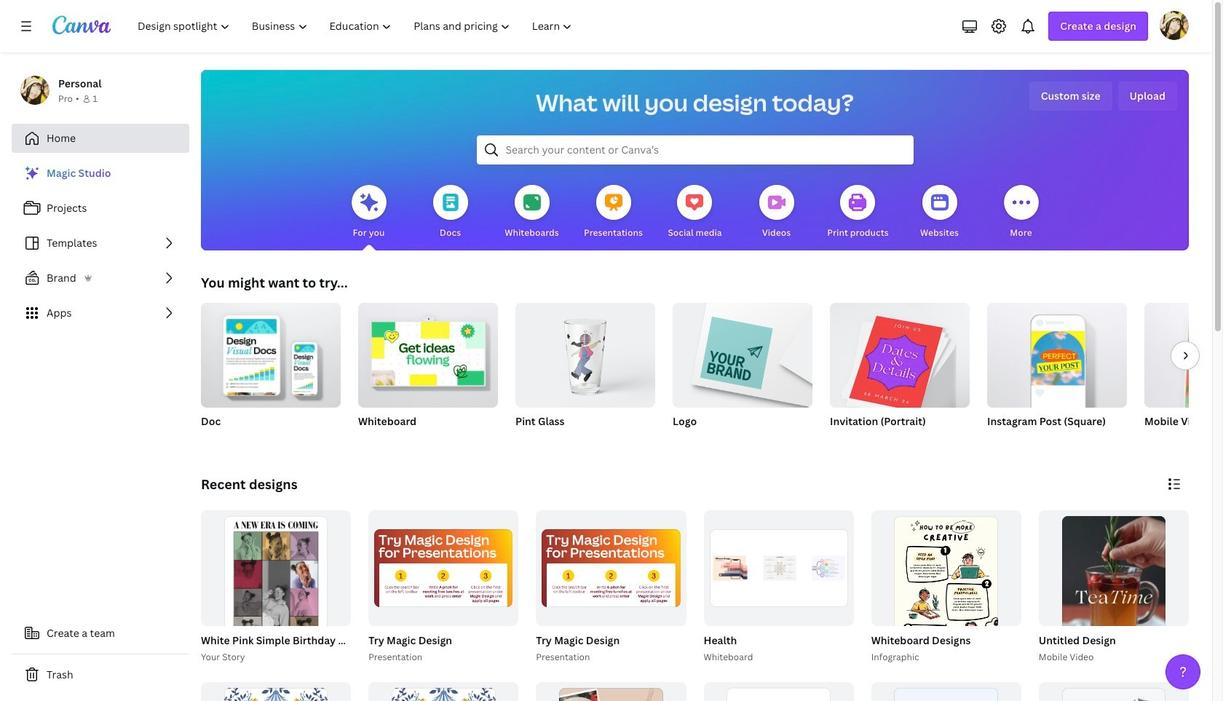 Task type: locate. For each thing, give the bounding box(es) containing it.
top level navigation element
[[128, 12, 585, 41]]

Search search field
[[506, 136, 884, 164]]

None search field
[[477, 135, 914, 165]]

stephanie aranda image
[[1160, 11, 1189, 40]]

list
[[12, 159, 189, 328]]

group
[[201, 297, 341, 447], [201, 297, 341, 408], [673, 297, 813, 447], [673, 297, 813, 408], [830, 297, 970, 447], [830, 297, 970, 412], [988, 297, 1127, 447], [988, 297, 1127, 408], [358, 303, 498, 447], [358, 303, 498, 408], [516, 303, 655, 447], [1145, 303, 1223, 447], [1145, 303, 1223, 408], [198, 511, 497, 701], [201, 511, 351, 701], [366, 511, 519, 665], [369, 511, 519, 626], [533, 511, 686, 665], [536, 511, 686, 626], [701, 511, 854, 665], [704, 511, 854, 626], [869, 511, 1022, 701], [871, 511, 1022, 701], [1036, 511, 1189, 701], [1039, 511, 1189, 701], [201, 682, 351, 701], [369, 682, 519, 701], [536, 682, 686, 701], [704, 682, 854, 701], [871, 682, 1022, 701], [1039, 682, 1189, 701]]



Task type: vqa. For each thing, say whether or not it's contained in the screenshot.
the Draw button
no



